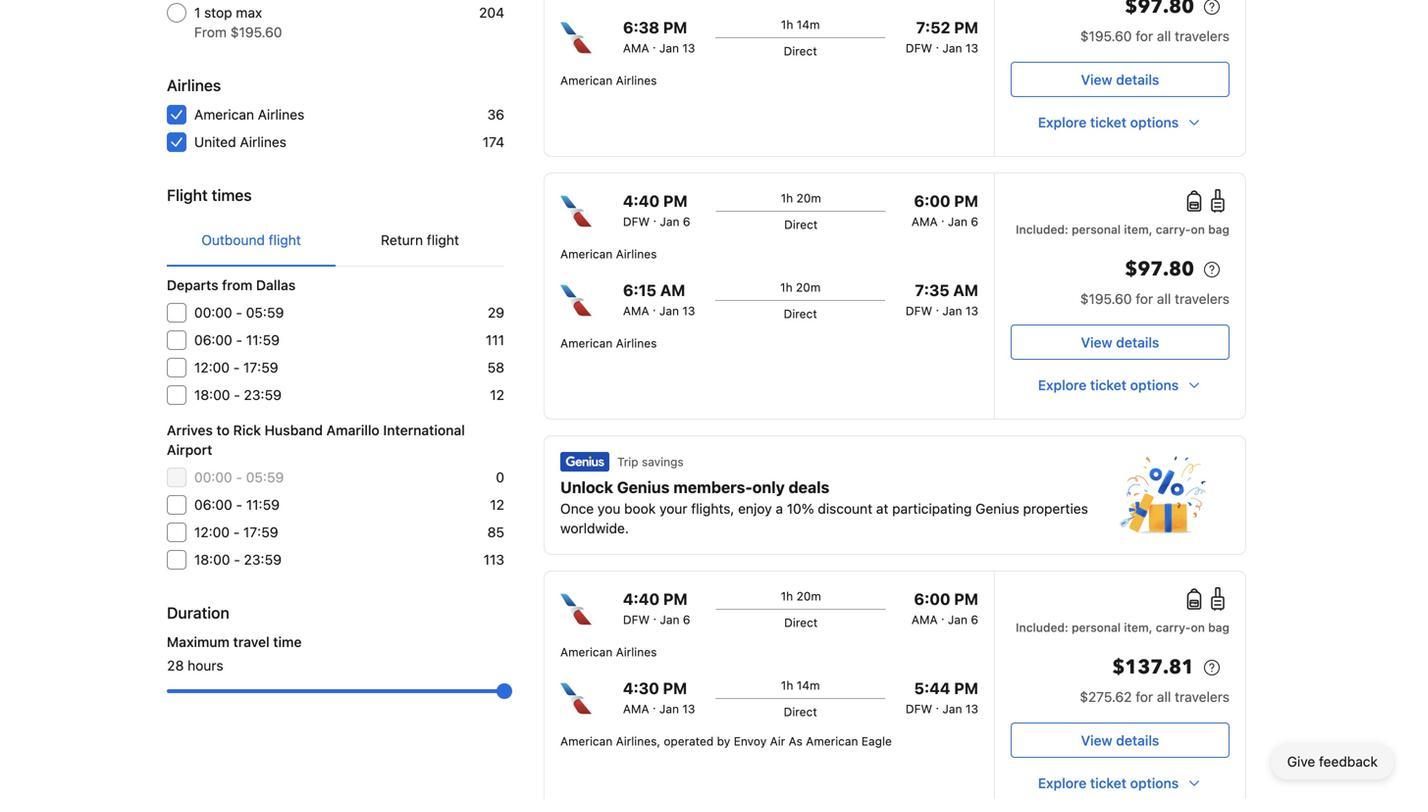 Task type: vqa. For each thing, say whether or not it's contained in the screenshot.
The Outbound
yes



Task type: describe. For each thing, give the bounding box(es) containing it.
united airlines
[[194, 134, 287, 150]]

personal for $137.81
[[1072, 621, 1121, 635]]

enjoy
[[738, 501, 772, 517]]

outbound
[[201, 232, 265, 248]]

flight
[[167, 186, 208, 205]]

trip savings
[[617, 455, 684, 469]]

give
[[1287, 754, 1316, 770]]

options for $97.80
[[1130, 377, 1179, 394]]

4:30
[[623, 680, 659, 698]]

all for $97.80
[[1157, 291, 1171, 307]]

on for $137.81
[[1191, 621, 1205, 635]]

from
[[194, 24, 227, 40]]

once
[[560, 501, 594, 517]]

a
[[776, 501, 783, 517]]

204
[[479, 4, 504, 21]]

bag for $97.80
[[1208, 223, 1230, 237]]

outbound flight
[[201, 232, 301, 248]]

20m for $137.81
[[797, 590, 821, 604]]

6:38 pm ama . jan 13
[[623, 18, 695, 55]]

husband
[[265, 423, 323, 439]]

2 1h 20m from the top
[[780, 281, 821, 294]]

you
[[598, 501, 621, 517]]

item, for $97.80
[[1124, 223, 1153, 237]]

13 for 6:15 am
[[682, 304, 695, 318]]

05:59 for dallas
[[246, 305, 284, 321]]

feedback
[[1319, 754, 1378, 770]]

arrives
[[167, 423, 213, 439]]

ama for 5:44
[[623, 703, 649, 717]]

at
[[876, 501, 889, 517]]

7:35 am dfw . jan 13
[[906, 281, 979, 318]]

personal for $97.80
[[1072, 223, 1121, 237]]

$275.62
[[1080, 690, 1132, 706]]

american airlines down "6:38"
[[560, 74, 657, 87]]

give feedback button
[[1272, 745, 1394, 780]]

3 1h from the top
[[780, 281, 793, 294]]

$195.60 inside 1 stop max from $195.60
[[230, 24, 282, 40]]

13 for 7:52 pm
[[966, 41, 979, 55]]

options for $137.81
[[1130, 776, 1179, 792]]

20m for $97.80
[[797, 191, 821, 205]]

departs from dallas
[[167, 277, 296, 293]]

flight times
[[167, 186, 252, 205]]

maximum travel time 28 hours
[[167, 635, 302, 674]]

included: personal item, carry-on bag for $97.80
[[1016, 223, 1230, 237]]

departs
[[167, 277, 218, 293]]

airlines down the 6:38 pm ama . jan 13
[[616, 74, 657, 87]]

06:00 - 11:59 for to
[[194, 497, 280, 513]]

unlock genius members-only deals once you book your flights, enjoy a 10% discount at participating genius properties worldwide.
[[560, 478, 1088, 537]]

1 explore ticket options button from the top
[[1011, 105, 1230, 140]]

amarillo
[[326, 423, 380, 439]]

eagle
[[862, 735, 892, 749]]

travel
[[233, 635, 270, 651]]

. up 4:30
[[653, 610, 657, 623]]

ama up the 5:44
[[912, 613, 938, 627]]

trip
[[617, 455, 639, 469]]

$137.81 region
[[1011, 653, 1230, 688]]

ama for 7:52
[[623, 41, 649, 55]]

10%
[[787, 501, 814, 517]]

$137.81
[[1113, 655, 1195, 682]]

included: for $97.80
[[1016, 223, 1069, 237]]

properties
[[1023, 501, 1088, 517]]

for for $137.81
[[1136, 690, 1153, 706]]

13 for 7:35 am
[[966, 304, 979, 318]]

as
[[789, 735, 803, 749]]

5:44
[[914, 680, 951, 698]]

1 travelers from the top
[[1175, 28, 1230, 44]]

1 $97.80 region from the top
[[1011, 0, 1230, 27]]

envoy
[[734, 735, 767, 749]]

06:00 for arrives
[[194, 497, 232, 513]]

$195.60 for all travelers for $97.80 region containing $97.80
[[1080, 291, 1230, 307]]

jan inside "5:44 pm dfw . jan 13"
[[943, 703, 962, 717]]

duration
[[167, 604, 229, 623]]

ama for 7:35
[[623, 304, 649, 318]]

members-
[[674, 478, 753, 497]]

1 ticket from the top
[[1090, 114, 1127, 131]]

6:38
[[623, 18, 659, 37]]

14m for 5:44 pm
[[797, 679, 820, 693]]

4:40 pm dfw . jan 6 for $97.80
[[623, 192, 691, 229]]

4:40 pm dfw . jan 6 for $137.81
[[623, 590, 691, 627]]

american airlines, operated by envoy air as american eagle
[[560, 735, 892, 749]]

jan inside 6:15 am ama . jan 13
[[659, 304, 679, 318]]

18:00 for departs from dallas
[[194, 387, 230, 403]]

6:00 for $137.81
[[914, 590, 951, 609]]

pm inside 4:30 pm ama . jan 13
[[663, 680, 687, 698]]

1 1h from the top
[[781, 18, 793, 31]]

maximum
[[167, 635, 230, 651]]

airport
[[167, 442, 212, 458]]

18:00 - 23:59 for to
[[194, 552, 282, 568]]

jan inside 4:30 pm ama . jan 13
[[659, 703, 679, 717]]

23:59 for dallas
[[244, 387, 282, 403]]

1 view details from the top
[[1081, 72, 1160, 88]]

12 for 18:00 - 23:59
[[490, 387, 504, 403]]

hours
[[188, 658, 223, 674]]

return flight button
[[336, 215, 504, 266]]

174
[[483, 134, 504, 150]]

participating
[[892, 501, 972, 517]]

dfw up 6:15
[[623, 215, 650, 229]]

dallas
[[256, 277, 296, 293]]

included: for $137.81
[[1016, 621, 1069, 635]]

from
[[222, 277, 253, 293]]

. inside 4:30 pm ama . jan 13
[[653, 699, 656, 713]]

1 explore from the top
[[1038, 114, 1087, 131]]

6:00 for $97.80
[[914, 192, 951, 211]]

. inside 7:52 pm dfw . jan 13
[[936, 37, 939, 51]]

american airlines down 6:15
[[560, 337, 657, 350]]

85
[[488, 525, 504, 541]]

$97.80
[[1125, 256, 1195, 283]]

58
[[488, 360, 504, 376]]

flight for return flight
[[427, 232, 459, 248]]

american airlines up 4:30
[[560, 646, 657, 660]]

0
[[496, 470, 504, 486]]

1h 20m for $97.80
[[781, 191, 821, 205]]

airlines right united
[[240, 134, 287, 150]]

12 for 06:00 - 11:59
[[490, 497, 504, 513]]

air
[[770, 735, 785, 749]]

return
[[381, 232, 423, 248]]

6:15
[[623, 281, 657, 300]]

1h 14m for 6:38 pm
[[781, 18, 820, 31]]

00:00 for departs
[[194, 305, 232, 321]]

outbound flight button
[[167, 215, 336, 266]]

arrives to rick husband amarillo international airport
[[167, 423, 465, 458]]

1 stop max from $195.60
[[194, 4, 282, 40]]

1 horizontal spatial genius
[[976, 501, 1020, 517]]

max
[[236, 4, 262, 21]]

item, for $137.81
[[1124, 621, 1153, 635]]

dfw for 6:15 am
[[906, 304, 933, 318]]

00:00 for arrives
[[194, 470, 232, 486]]

11:59 for rick
[[246, 497, 280, 513]]

international
[[383, 423, 465, 439]]

airlines,
[[616, 735, 661, 749]]

6 up "5:44 pm dfw . jan 13"
[[971, 613, 979, 627]]

29
[[488, 305, 504, 321]]

6 up 4:30 pm ama . jan 13 at the bottom of page
[[683, 613, 691, 627]]

for for $97.80
[[1136, 291, 1153, 307]]

5:44 pm dfw . jan 13
[[906, 680, 979, 717]]

$97.80 region containing $97.80
[[1011, 254, 1230, 290]]

1h 14m for 4:30 pm
[[781, 679, 820, 693]]

dfw up 4:30
[[623, 613, 650, 627]]

12:00 for departs
[[194, 360, 230, 376]]

00:00 - 05:59 for from
[[194, 305, 284, 321]]

pm inside "5:44 pm dfw . jan 13"
[[954, 680, 979, 698]]

tab list containing outbound flight
[[167, 215, 504, 268]]

2 1h from the top
[[781, 191, 793, 205]]

1 view from the top
[[1081, 72, 1113, 88]]

36
[[487, 106, 504, 123]]

18:00 for arrives to rick husband amarillo international airport
[[194, 552, 230, 568]]

time
[[273, 635, 302, 651]]

deals
[[789, 478, 830, 497]]

included: personal item, carry-on bag for $137.81
[[1016, 621, 1230, 635]]

ama up 7:35
[[912, 215, 938, 229]]

7:35
[[915, 281, 950, 300]]

06:00 - 11:59 for from
[[194, 332, 280, 348]]

111
[[486, 332, 504, 348]]

4:30 pm ama . jan 13
[[623, 680, 695, 717]]

2 20m from the top
[[796, 281, 821, 294]]

6:15 am ama . jan 13
[[623, 281, 695, 318]]

17:59 for rick
[[243, 525, 278, 541]]

1 options from the top
[[1130, 114, 1179, 131]]

view details for $137.81
[[1081, 733, 1160, 749]]

explore ticket options button for $97.80
[[1011, 368, 1230, 403]]

14m for 7:52 pm
[[797, 18, 820, 31]]

worldwide.
[[560, 521, 629, 537]]



Task type: locate. For each thing, give the bounding box(es) containing it.
1 vertical spatial 4:40 pm dfw . jan 6
[[623, 590, 691, 627]]

12:00 - 17:59
[[194, 360, 278, 376], [194, 525, 278, 541]]

2 vertical spatial view
[[1081, 733, 1113, 749]]

on
[[1191, 223, 1205, 237], [1191, 621, 1205, 635]]

airlines down 6:15 am ama . jan 13
[[616, 337, 657, 350]]

12:00
[[194, 360, 230, 376], [194, 525, 230, 541]]

11:59 down dallas at the top of page
[[246, 332, 280, 348]]

2 vertical spatial 1h 20m
[[781, 590, 821, 604]]

airlines down from
[[167, 76, 221, 95]]

. down "6:38"
[[653, 37, 656, 51]]

ticket
[[1090, 114, 1127, 131], [1090, 377, 1127, 394], [1090, 776, 1127, 792]]

113
[[484, 552, 504, 568]]

1 carry- from the top
[[1156, 223, 1191, 237]]

included: personal item, carry-on bag
[[1016, 223, 1230, 237], [1016, 621, 1230, 635]]

6:00 up the 5:44
[[914, 590, 951, 609]]

1 12:00 - 17:59 from the top
[[194, 360, 278, 376]]

05:59 down the rick
[[246, 470, 284, 486]]

am inside 7:35 am dfw . jan 13
[[953, 281, 979, 300]]

bag for $137.81
[[1208, 621, 1230, 635]]

18:00
[[194, 387, 230, 403], [194, 552, 230, 568]]

06:00 down departs from dallas
[[194, 332, 232, 348]]

item, up the $97.80
[[1124, 223, 1153, 237]]

explore ticket options button for $137.81
[[1011, 767, 1230, 800]]

0 vertical spatial 23:59
[[244, 387, 282, 403]]

2 vertical spatial travelers
[[1175, 690, 1230, 706]]

view for $97.80
[[1081, 335, 1113, 351]]

1 20m from the top
[[797, 191, 821, 205]]

american airlines
[[560, 74, 657, 87], [194, 106, 305, 123], [560, 247, 657, 261], [560, 337, 657, 350], [560, 646, 657, 660]]

1 details from the top
[[1116, 72, 1160, 88]]

dfw inside 7:52 pm dfw . jan 13
[[906, 41, 933, 55]]

3 options from the top
[[1130, 776, 1179, 792]]

2 item, from the top
[[1124, 621, 1153, 635]]

1 horizontal spatial am
[[953, 281, 979, 300]]

operated
[[664, 735, 714, 749]]

. down 7:52
[[936, 37, 939, 51]]

1 vertical spatial explore
[[1038, 377, 1087, 394]]

1 00:00 - 05:59 from the top
[[194, 305, 284, 321]]

0 vertical spatial 05:59
[[246, 305, 284, 321]]

3 details from the top
[[1116, 733, 1160, 749]]

2 6:00 from the top
[[914, 590, 951, 609]]

tab list
[[167, 215, 504, 268]]

flight for outbound flight
[[269, 232, 301, 248]]

flight
[[269, 232, 301, 248], [427, 232, 459, 248]]

genius up book
[[617, 478, 670, 497]]

. up 7:35
[[941, 211, 945, 225]]

1 vertical spatial 05:59
[[246, 470, 284, 486]]

12:00 up duration
[[194, 525, 230, 541]]

pm
[[663, 18, 687, 37], [954, 18, 979, 37], [663, 192, 688, 211], [954, 192, 979, 211], [663, 590, 688, 609], [954, 590, 979, 609], [663, 680, 687, 698], [954, 680, 979, 698]]

13 inside 7:35 am dfw . jan 13
[[966, 304, 979, 318]]

. inside 6:15 am ama . jan 13
[[653, 300, 656, 314]]

0 vertical spatial 18:00
[[194, 387, 230, 403]]

your
[[660, 501, 688, 517]]

3 1h 20m from the top
[[781, 590, 821, 604]]

1 $195.60 for all travelers from the top
[[1080, 28, 1230, 44]]

dfw
[[906, 41, 933, 55], [623, 215, 650, 229], [906, 304, 933, 318], [623, 613, 650, 627], [906, 703, 933, 717]]

2 00:00 from the top
[[194, 470, 232, 486]]

airlines up 6:15
[[616, 247, 657, 261]]

american airlines up 6:15
[[560, 247, 657, 261]]

1 6:00 pm ama . jan 6 from the top
[[912, 192, 979, 229]]

airlines up 4:30
[[616, 646, 657, 660]]

explore ticket options for $97.80
[[1038, 377, 1179, 394]]

13 for 4:30 pm
[[682, 703, 695, 717]]

details for $137.81
[[1116, 733, 1160, 749]]

3 explore from the top
[[1038, 776, 1087, 792]]

0 vertical spatial 06:00
[[194, 332, 232, 348]]

1 vertical spatial 23:59
[[244, 552, 282, 568]]

20m
[[797, 191, 821, 205], [796, 281, 821, 294], [797, 590, 821, 604]]

06:00 - 11:59 down airport
[[194, 497, 280, 513]]

0 vertical spatial genius
[[617, 478, 670, 497]]

2 $195.60 for all travelers from the top
[[1080, 291, 1230, 307]]

0 vertical spatial all
[[1157, 28, 1171, 44]]

7:52
[[916, 18, 951, 37]]

2 vertical spatial options
[[1130, 776, 1179, 792]]

0 horizontal spatial genius
[[617, 478, 670, 497]]

6:00 pm ama . jan 6 for $97.80
[[912, 192, 979, 229]]

23:59 for rick
[[244, 552, 282, 568]]

4:40 pm dfw . jan 6 up 6:15
[[623, 192, 691, 229]]

0 vertical spatial view details
[[1081, 72, 1160, 88]]

1 12:00 from the top
[[194, 360, 230, 376]]

$275.62 for all travelers
[[1080, 690, 1230, 706]]

00:00 down airport
[[194, 470, 232, 486]]

1 4:40 pm dfw . jan 6 from the top
[[623, 192, 691, 229]]

1 vertical spatial 1h 14m
[[781, 679, 820, 693]]

12 up '85'
[[490, 497, 504, 513]]

0 vertical spatial details
[[1116, 72, 1160, 88]]

1 vertical spatial carry-
[[1156, 621, 1191, 635]]

by
[[717, 735, 731, 749]]

1 1h 14m from the top
[[781, 18, 820, 31]]

.
[[653, 37, 656, 51], [936, 37, 939, 51], [653, 211, 657, 225], [941, 211, 945, 225], [653, 300, 656, 314], [936, 300, 939, 314], [653, 610, 657, 623], [941, 610, 945, 623], [653, 699, 656, 713], [936, 699, 939, 713]]

flights,
[[691, 501, 735, 517]]

4:40 down worldwide. in the left of the page
[[623, 590, 660, 609]]

ama inside 4:30 pm ama . jan 13
[[623, 703, 649, 717]]

item, up the $137.81
[[1124, 621, 1153, 635]]

included:
[[1016, 223, 1069, 237], [1016, 621, 1069, 635]]

1 on from the top
[[1191, 223, 1205, 237]]

included: personal item, carry-on bag up $137.81 region
[[1016, 621, 1230, 635]]

on up the $137.81
[[1191, 621, 1205, 635]]

2 explore ticket options button from the top
[[1011, 368, 1230, 403]]

0 vertical spatial item,
[[1124, 223, 1153, 237]]

1 personal from the top
[[1072, 223, 1121, 237]]

rick
[[233, 423, 261, 439]]

0 vertical spatial 6:00 pm ama . jan 6
[[912, 192, 979, 229]]

0 vertical spatial bag
[[1208, 223, 1230, 237]]

2 vertical spatial for
[[1136, 690, 1153, 706]]

flight inside button
[[269, 232, 301, 248]]

2 for from the top
[[1136, 291, 1153, 307]]

1 item, from the top
[[1124, 223, 1153, 237]]

4:40 pm dfw . jan 6
[[623, 192, 691, 229], [623, 590, 691, 627]]

4:40 pm dfw . jan 6 up 4:30
[[623, 590, 691, 627]]

ticket for $97.80
[[1090, 377, 1127, 394]]

0 horizontal spatial am
[[660, 281, 685, 300]]

2 $97.80 region from the top
[[1011, 254, 1230, 290]]

0 vertical spatial 00:00
[[194, 305, 232, 321]]

1 vertical spatial travelers
[[1175, 291, 1230, 307]]

on for $97.80
[[1191, 223, 1205, 237]]

12:00 - 17:59 up duration
[[194, 525, 278, 541]]

am for 7:35 am
[[953, 281, 979, 300]]

2 travelers from the top
[[1175, 291, 1230, 307]]

1 vertical spatial 17:59
[[243, 525, 278, 541]]

00:00 down departs from dallas
[[194, 305, 232, 321]]

carry- up the $137.81
[[1156, 621, 1191, 635]]

18:00 up to
[[194, 387, 230, 403]]

dfw down 7:35
[[906, 304, 933, 318]]

2 18:00 - 23:59 from the top
[[194, 552, 282, 568]]

0 vertical spatial 4:40 pm dfw . jan 6
[[623, 192, 691, 229]]

1 vertical spatial ticket
[[1090, 377, 1127, 394]]

0 vertical spatial 11:59
[[246, 332, 280, 348]]

13 inside the 6:38 pm ama . jan 13
[[682, 41, 695, 55]]

23:59 up travel
[[244, 552, 282, 568]]

view for $137.81
[[1081, 733, 1113, 749]]

dfw down 7:52
[[906, 41, 933, 55]]

1 vertical spatial 18:00 - 23:59
[[194, 552, 282, 568]]

explore ticket options for $137.81
[[1038, 776, 1179, 792]]

0 vertical spatial on
[[1191, 223, 1205, 237]]

times
[[212, 186, 252, 205]]

1 vertical spatial view details button
[[1011, 325, 1230, 360]]

view details
[[1081, 72, 1160, 88], [1081, 335, 1160, 351], [1081, 733, 1160, 749]]

1
[[194, 4, 201, 21]]

06:00 - 11:59 down from
[[194, 332, 280, 348]]

jan inside 7:52 pm dfw . jan 13
[[943, 41, 962, 55]]

2 options from the top
[[1130, 377, 1179, 394]]

am inside 6:15 am ama . jan 13
[[660, 281, 685, 300]]

1 flight from the left
[[269, 232, 301, 248]]

jan inside the 6:38 pm ama . jan 13
[[659, 41, 679, 55]]

ama inside the 6:38 pm ama . jan 13
[[623, 41, 649, 55]]

1 05:59 from the top
[[246, 305, 284, 321]]

17:59
[[243, 360, 278, 376], [243, 525, 278, 541]]

carry- up the $97.80
[[1156, 223, 1191, 237]]

1 vertical spatial genius
[[976, 501, 1020, 517]]

. down 7:35
[[936, 300, 939, 314]]

0 vertical spatial 1h 20m
[[781, 191, 821, 205]]

4:40 for $97.80
[[623, 192, 660, 211]]

1 vertical spatial 20m
[[796, 281, 821, 294]]

0 vertical spatial for
[[1136, 28, 1153, 44]]

1 included: from the top
[[1016, 223, 1069, 237]]

. down 4:30
[[653, 699, 656, 713]]

1 17:59 from the top
[[243, 360, 278, 376]]

2 on from the top
[[1191, 621, 1205, 635]]

explore ticket options
[[1038, 114, 1179, 131], [1038, 377, 1179, 394], [1038, 776, 1179, 792]]

dfw inside 7:35 am dfw . jan 13
[[906, 304, 933, 318]]

carry- for $137.81
[[1156, 621, 1191, 635]]

return flight
[[381, 232, 459, 248]]

2 explore from the top
[[1038, 377, 1087, 394]]

2 vertical spatial all
[[1157, 690, 1171, 706]]

13 inside 4:30 pm ama . jan 13
[[682, 703, 695, 717]]

0 horizontal spatial flight
[[269, 232, 301, 248]]

4:40 up 6:15
[[623, 192, 660, 211]]

view details button
[[1011, 62, 1230, 97], [1011, 325, 1230, 360], [1011, 723, 1230, 759]]

genius image
[[560, 452, 610, 472], [560, 452, 610, 472], [1120, 456, 1206, 535]]

1 vertical spatial 11:59
[[246, 497, 280, 513]]

18:00 - 23:59
[[194, 387, 282, 403], [194, 552, 282, 568]]

dfw inside "5:44 pm dfw . jan 13"
[[906, 703, 933, 717]]

ama down "6:38"
[[623, 41, 649, 55]]

2 6:00 pm ama . jan 6 from the top
[[912, 590, 979, 627]]

13 inside "5:44 pm dfw . jan 13"
[[966, 703, 979, 717]]

0 vertical spatial 18:00 - 23:59
[[194, 387, 282, 403]]

. inside 7:35 am dfw . jan 13
[[936, 300, 939, 314]]

1 vertical spatial 06:00 - 11:59
[[194, 497, 280, 513]]

23:59 up the rick
[[244, 387, 282, 403]]

2 all from the top
[[1157, 291, 1171, 307]]

3 view details from the top
[[1081, 733, 1160, 749]]

ama down 6:15
[[623, 304, 649, 318]]

6 up 7:35 am dfw . jan 13 on the right of the page
[[971, 215, 979, 229]]

savings
[[642, 455, 684, 469]]

6:00 pm ama . jan 6 up 7:35
[[912, 192, 979, 229]]

18:00 - 23:59 up duration
[[194, 552, 282, 568]]

1 23:59 from the top
[[244, 387, 282, 403]]

1h 14m
[[781, 18, 820, 31], [781, 679, 820, 693]]

13 for 5:44 pm
[[966, 703, 979, 717]]

all for $137.81
[[1157, 690, 1171, 706]]

1 vertical spatial 12:00
[[194, 525, 230, 541]]

13 for 6:38 pm
[[682, 41, 695, 55]]

1 12 from the top
[[490, 387, 504, 403]]

2 flight from the left
[[427, 232, 459, 248]]

17:59 for dallas
[[243, 360, 278, 376]]

2 details from the top
[[1116, 335, 1160, 351]]

american airlines up united airlines
[[194, 106, 305, 123]]

2 06:00 from the top
[[194, 497, 232, 513]]

0 vertical spatial 12
[[490, 387, 504, 403]]

2 vertical spatial ticket
[[1090, 776, 1127, 792]]

2 explore ticket options from the top
[[1038, 377, 1179, 394]]

unlock
[[560, 478, 613, 497]]

3 view details button from the top
[[1011, 723, 1230, 759]]

options
[[1130, 114, 1179, 131], [1130, 377, 1179, 394], [1130, 776, 1179, 792]]

6 up 6:15 am ama . jan 13
[[683, 215, 691, 229]]

ama inside 6:15 am ama . jan 13
[[623, 304, 649, 318]]

1 vertical spatial 00:00 - 05:59
[[194, 470, 284, 486]]

dfw down the 5:44
[[906, 703, 933, 717]]

13 inside 6:15 am ama . jan 13
[[682, 304, 695, 318]]

18:00 - 23:59 for from
[[194, 387, 282, 403]]

4 1h from the top
[[781, 590, 793, 604]]

0 vertical spatial 12:00 - 17:59
[[194, 360, 278, 376]]

6:00
[[914, 192, 951, 211], [914, 590, 951, 609]]

1 vertical spatial 12
[[490, 497, 504, 513]]

am right 6:15
[[660, 281, 685, 300]]

1 vertical spatial for
[[1136, 291, 1153, 307]]

stop
[[204, 4, 232, 21]]

0 vertical spatial $195.60 for all travelers
[[1080, 28, 1230, 44]]

pm inside 7:52 pm dfw . jan 13
[[954, 18, 979, 37]]

2 18:00 from the top
[[194, 552, 230, 568]]

travelers for $137.81
[[1175, 690, 1230, 706]]

am right 7:35
[[953, 281, 979, 300]]

2 12:00 from the top
[[194, 525, 230, 541]]

0 vertical spatial 06:00 - 11:59
[[194, 332, 280, 348]]

0 vertical spatial 17:59
[[243, 360, 278, 376]]

. down the 5:44
[[936, 699, 939, 713]]

am for 6:15 am
[[660, 281, 685, 300]]

2 view details from the top
[[1081, 335, 1160, 351]]

3 explore ticket options button from the top
[[1011, 767, 1230, 800]]

included: personal item, carry-on bag up the $97.80
[[1016, 223, 1230, 237]]

united
[[194, 134, 236, 150]]

1 vertical spatial 18:00
[[194, 552, 230, 568]]

1 vertical spatial $97.80 region
[[1011, 254, 1230, 290]]

2 17:59 from the top
[[243, 525, 278, 541]]

1 vertical spatial 06:00
[[194, 497, 232, 513]]

carry- for $97.80
[[1156, 223, 1191, 237]]

book
[[624, 501, 656, 517]]

00:00 - 05:59 for to
[[194, 470, 284, 486]]

1 all from the top
[[1157, 28, 1171, 44]]

1 vertical spatial $195.60 for all travelers
[[1080, 291, 1230, 307]]

only
[[753, 478, 785, 497]]

discount
[[818, 501, 873, 517]]

2 06:00 - 11:59 from the top
[[194, 497, 280, 513]]

explore for $137.81
[[1038, 776, 1087, 792]]

ama down 4:30
[[623, 703, 649, 717]]

0 vertical spatial 1h 14m
[[781, 18, 820, 31]]

1 6:00 from the top
[[914, 192, 951, 211]]

0 vertical spatial explore
[[1038, 114, 1087, 131]]

0 vertical spatial ticket
[[1090, 114, 1127, 131]]

3 explore ticket options from the top
[[1038, 776, 1179, 792]]

airlines
[[616, 74, 657, 87], [167, 76, 221, 95], [258, 106, 305, 123], [240, 134, 287, 150], [616, 247, 657, 261], [616, 337, 657, 350], [616, 646, 657, 660]]

1 06:00 from the top
[[194, 332, 232, 348]]

3 ticket from the top
[[1090, 776, 1127, 792]]

05:59 down dallas at the top of page
[[246, 305, 284, 321]]

13
[[682, 41, 695, 55], [966, 41, 979, 55], [682, 304, 695, 318], [966, 304, 979, 318], [682, 703, 695, 717], [966, 703, 979, 717]]

1h 20m for $137.81
[[781, 590, 821, 604]]

1 vertical spatial item,
[[1124, 621, 1153, 635]]

. inside "5:44 pm dfw . jan 13"
[[936, 699, 939, 713]]

2 view from the top
[[1081, 335, 1113, 351]]

1 00:00 from the top
[[194, 305, 232, 321]]

2 vertical spatial 20m
[[797, 590, 821, 604]]

6:00 pm ama . jan 6 up the 5:44
[[912, 590, 979, 627]]

details for $97.80
[[1116, 335, 1160, 351]]

6:00 pm ama . jan 6 for $137.81
[[912, 590, 979, 627]]

. up 6:15
[[653, 211, 657, 225]]

1 am from the left
[[660, 281, 685, 300]]

travelers for $97.80
[[1175, 291, 1230, 307]]

1 vertical spatial bag
[[1208, 621, 1230, 635]]

1 vertical spatial on
[[1191, 621, 1205, 635]]

1 vertical spatial details
[[1116, 335, 1160, 351]]

2 personal from the top
[[1072, 621, 1121, 635]]

2 05:59 from the top
[[246, 470, 284, 486]]

give feedback
[[1287, 754, 1378, 770]]

6:00 up 7:35
[[914, 192, 951, 211]]

0 vertical spatial 00:00 - 05:59
[[194, 305, 284, 321]]

06:00
[[194, 332, 232, 348], [194, 497, 232, 513]]

1 vertical spatial all
[[1157, 291, 1171, 307]]

6
[[683, 215, 691, 229], [971, 215, 979, 229], [683, 613, 691, 627], [971, 613, 979, 627]]

3 for from the top
[[1136, 690, 1153, 706]]

. inside the 6:38 pm ama . jan 13
[[653, 37, 656, 51]]

0 vertical spatial 12:00
[[194, 360, 230, 376]]

2 1h 14m from the top
[[781, 679, 820, 693]]

genius left properties
[[976, 501, 1020, 517]]

0 vertical spatial carry-
[[1156, 223, 1191, 237]]

2 vertical spatial details
[[1116, 733, 1160, 749]]

1 vertical spatial personal
[[1072, 621, 1121, 635]]

23:59
[[244, 387, 282, 403], [244, 552, 282, 568]]

1 view details button from the top
[[1011, 62, 1230, 97]]

2 view details button from the top
[[1011, 325, 1230, 360]]

06:00 for departs
[[194, 332, 232, 348]]

2 carry- from the top
[[1156, 621, 1191, 635]]

28
[[167, 658, 184, 674]]

1 vertical spatial 00:00
[[194, 470, 232, 486]]

2 12 from the top
[[490, 497, 504, 513]]

1 explore ticket options from the top
[[1038, 114, 1179, 131]]

2 vertical spatial explore ticket options
[[1038, 776, 1179, 792]]

11:59 down the rick
[[246, 497, 280, 513]]

1 vertical spatial included:
[[1016, 621, 1069, 635]]

0 vertical spatial $97.80 region
[[1011, 0, 1230, 27]]

1 included: personal item, carry-on bag from the top
[[1016, 223, 1230, 237]]

1 vertical spatial explore ticket options button
[[1011, 368, 1230, 403]]

view details for $97.80
[[1081, 335, 1160, 351]]

view details button for $137.81
[[1011, 723, 1230, 759]]

3 20m from the top
[[797, 590, 821, 604]]

$195.60 for all travelers for 2nd $97.80 region from the bottom
[[1080, 28, 1230, 44]]

on up the $97.80
[[1191, 223, 1205, 237]]

1 vertical spatial 6:00 pm ama . jan 6
[[912, 590, 979, 627]]

00:00
[[194, 305, 232, 321], [194, 470, 232, 486]]

1 vertical spatial 12:00 - 17:59
[[194, 525, 278, 541]]

0 vertical spatial 4:40
[[623, 192, 660, 211]]

0 vertical spatial 6:00
[[914, 192, 951, 211]]

ticket for $137.81
[[1090, 776, 1127, 792]]

12:00 - 17:59 for from
[[194, 360, 278, 376]]

to
[[216, 423, 230, 439]]

1 vertical spatial view
[[1081, 335, 1113, 351]]

0 vertical spatial explore ticket options
[[1038, 114, 1179, 131]]

flight inside button
[[427, 232, 459, 248]]

0 vertical spatial options
[[1130, 114, 1179, 131]]

12:00 - 17:59 for to
[[194, 525, 278, 541]]

0 vertical spatial included: personal item, carry-on bag
[[1016, 223, 1230, 237]]

1 vertical spatial options
[[1130, 377, 1179, 394]]

0 vertical spatial explore ticket options button
[[1011, 105, 1230, 140]]

2 am from the left
[[953, 281, 979, 300]]

06:00 down airport
[[194, 497, 232, 513]]

0 vertical spatial travelers
[[1175, 28, 1230, 44]]

13 inside 7:52 pm dfw . jan 13
[[966, 41, 979, 55]]

3 travelers from the top
[[1175, 690, 1230, 706]]

12:00 - 17:59 up the rick
[[194, 360, 278, 376]]

0 vertical spatial 20m
[[797, 191, 821, 205]]

4:40 for $137.81
[[623, 590, 660, 609]]

12:00 for arrives
[[194, 525, 230, 541]]

1 4:40 from the top
[[623, 192, 660, 211]]

2 00:00 - 05:59 from the top
[[194, 470, 284, 486]]

dfw for 4:30 pm
[[906, 703, 933, 717]]

1 vertical spatial 14m
[[797, 679, 820, 693]]

5 1h from the top
[[781, 679, 793, 693]]

direct
[[784, 44, 817, 58], [784, 218, 818, 232], [784, 307, 817, 321], [784, 616, 818, 630], [784, 706, 817, 719]]

. down 6:15
[[653, 300, 656, 314]]

1 11:59 from the top
[[246, 332, 280, 348]]

1 for from the top
[[1136, 28, 1153, 44]]

0 vertical spatial view
[[1081, 72, 1113, 88]]

18:00 - 23:59 up the rick
[[194, 387, 282, 403]]

2 vertical spatial explore ticket options button
[[1011, 767, 1230, 800]]

2 12:00 - 17:59 from the top
[[194, 525, 278, 541]]

pm inside the 6:38 pm ama . jan 13
[[663, 18, 687, 37]]

. up the 5:44
[[941, 610, 945, 623]]

am
[[660, 281, 685, 300], [953, 281, 979, 300]]

3 view from the top
[[1081, 733, 1113, 749]]

view details button for $97.80
[[1011, 325, 1230, 360]]

1 bag from the top
[[1208, 223, 1230, 237]]

1 vertical spatial explore ticket options
[[1038, 377, 1179, 394]]

carry-
[[1156, 223, 1191, 237], [1156, 621, 1191, 635]]

jan inside 7:35 am dfw . jan 13
[[943, 304, 962, 318]]

$97.80 region
[[1011, 0, 1230, 27], [1011, 254, 1230, 290]]

$195.60 for all travelers
[[1080, 28, 1230, 44], [1080, 291, 1230, 307]]

travelers
[[1175, 28, 1230, 44], [1175, 291, 1230, 307], [1175, 690, 1230, 706]]

7:52 pm dfw . jan 13
[[906, 18, 979, 55]]

4:40
[[623, 192, 660, 211], [623, 590, 660, 609]]

18:00 up duration
[[194, 552, 230, 568]]

2 4:40 from the top
[[623, 590, 660, 609]]

1 1h 20m from the top
[[781, 191, 821, 205]]

1 vertical spatial 1h 20m
[[780, 281, 821, 294]]

2 14m from the top
[[797, 679, 820, 693]]

11:59 for dallas
[[246, 332, 280, 348]]

12 down 58
[[490, 387, 504, 403]]

12:00 up to
[[194, 360, 230, 376]]

00:00 - 05:59 down the rick
[[194, 470, 284, 486]]

1 06:00 - 11:59 from the top
[[194, 332, 280, 348]]

airlines up united airlines
[[258, 106, 305, 123]]

2 4:40 pm dfw . jan 6 from the top
[[623, 590, 691, 627]]

0 vertical spatial personal
[[1072, 223, 1121, 237]]

2 23:59 from the top
[[244, 552, 282, 568]]

2 vertical spatial view details
[[1081, 733, 1160, 749]]

0 vertical spatial 14m
[[797, 18, 820, 31]]

2 vertical spatial view details button
[[1011, 723, 1230, 759]]

0 vertical spatial included:
[[1016, 223, 1069, 237]]

05:59 for rick
[[246, 470, 284, 486]]

explore for $97.80
[[1038, 377, 1087, 394]]

explore
[[1038, 114, 1087, 131], [1038, 377, 1087, 394], [1038, 776, 1087, 792]]

14m
[[797, 18, 820, 31], [797, 679, 820, 693]]

flight right return
[[427, 232, 459, 248]]

2 included: personal item, carry-on bag from the top
[[1016, 621, 1230, 635]]

2 vertical spatial explore
[[1038, 776, 1087, 792]]

1 18:00 from the top
[[194, 387, 230, 403]]

6:00 pm ama . jan 6
[[912, 192, 979, 229], [912, 590, 979, 627]]

dfw for 6:38 pm
[[906, 41, 933, 55]]

00:00 - 05:59 down from
[[194, 305, 284, 321]]

2 11:59 from the top
[[246, 497, 280, 513]]

flight up dallas at the top of page
[[269, 232, 301, 248]]



